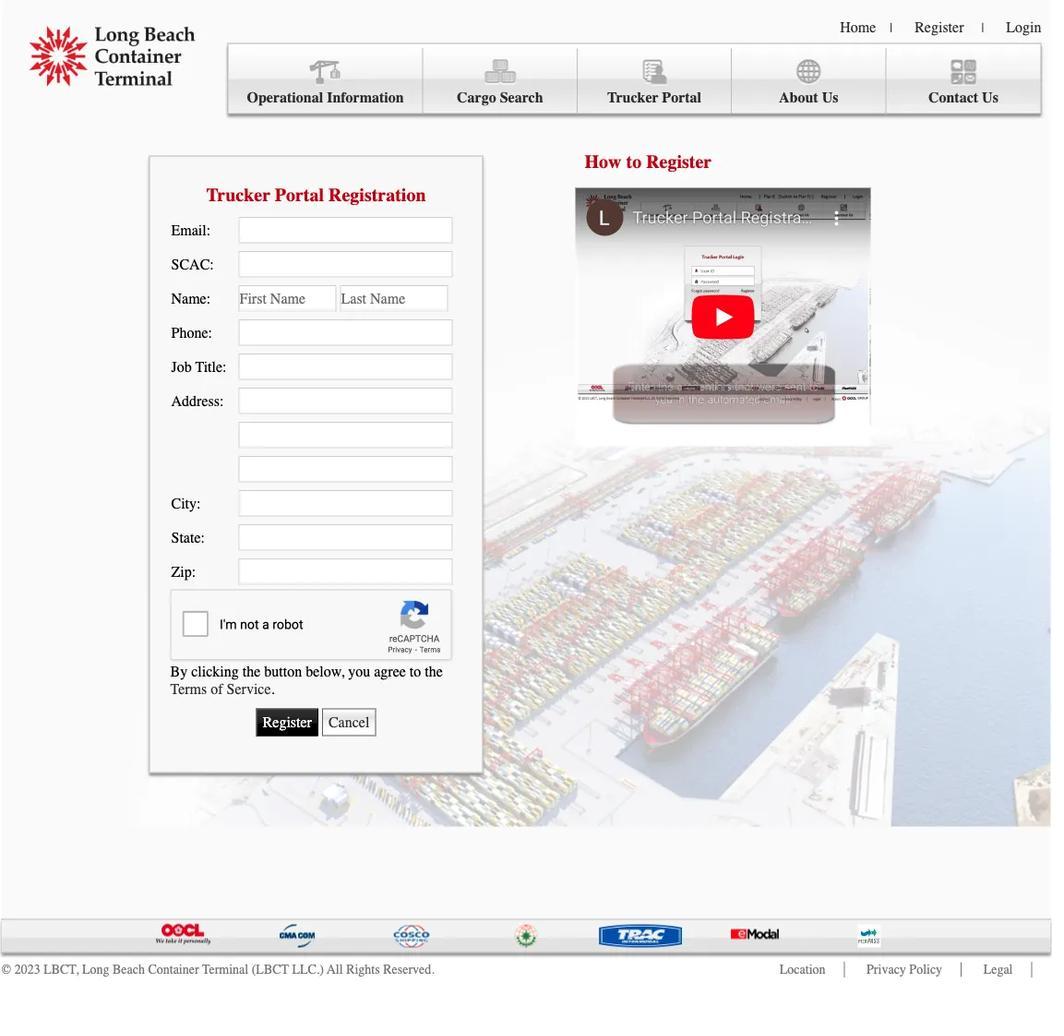 Task type: describe. For each thing, give the bounding box(es) containing it.
cargo search link
[[424, 48, 578, 114]]

portal for trucker portal
[[662, 89, 702, 106]]

cancel
[[329, 714, 370, 731]]

State text field
[[239, 524, 453, 551]]

state
[[171, 529, 201, 546]]

address :
[[171, 392, 224, 409]]

city
[[171, 495, 197, 512]]

all
[[327, 963, 343, 977]]

phone :
[[171, 324, 212, 341]]

cargo
[[457, 89, 497, 106]]

scac :
[[171, 256, 214, 273]]

Name text field
[[239, 285, 337, 311]]

of
[[211, 681, 223, 698]]

privacy
[[867, 963, 907, 977]]

email
[[171, 221, 207, 238]]

operational
[[247, 89, 323, 106]]

about
[[779, 89, 819, 106]]

2023
[[14, 963, 40, 977]]

registration
[[329, 184, 426, 205]]

: for address :
[[220, 392, 224, 409]]

Last Name text field
[[340, 285, 448, 311]]

job
[[171, 358, 192, 375]]

service
[[227, 681, 271, 698]]

1 | from the left
[[891, 20, 893, 35]]

1 the from the left
[[243, 663, 261, 681]]

menu bar containing operational information
[[228, 43, 1042, 114]]

: for phone :
[[208, 324, 212, 341]]

Email text field
[[239, 217, 453, 243]]

legal
[[984, 963, 1013, 977]]

1 horizontal spatial to
[[627, 151, 642, 172]]

cargo search
[[457, 89, 543, 106]]

email :
[[171, 221, 211, 238]]

below,
[[306, 663, 345, 681]]

operational information link
[[229, 48, 424, 114]]

home link
[[841, 18, 877, 36]]

cancel button
[[322, 709, 376, 736]]

: for email :
[[207, 221, 211, 238]]

: for city :
[[197, 495, 201, 512]]

operational information
[[247, 89, 404, 106]]

contact us
[[929, 89, 999, 106]]

clicking
[[191, 663, 239, 681]]

how
[[585, 151, 622, 172]]

trucker for trucker portal
[[608, 89, 659, 106]]

.
[[271, 681, 275, 698]]

: for scac :
[[210, 256, 214, 273]]

contact
[[929, 89, 979, 106]]

2 | from the left
[[982, 20, 985, 35]]

zip
[[171, 563, 192, 580]]

long
[[82, 963, 109, 977]]

: for state :
[[201, 529, 205, 546]]

llc.)
[[292, 963, 324, 977]]

: for name :
[[207, 290, 211, 307]]

about us
[[779, 89, 839, 106]]

title
[[195, 358, 223, 375]]

scac
[[171, 256, 210, 273]]

: right job
[[223, 358, 227, 375]]

terminal
[[202, 963, 249, 977]]

rights
[[346, 963, 380, 977]]

container
[[148, 963, 199, 977]]

privacy policy
[[867, 963, 943, 977]]

privacy policy link
[[867, 963, 943, 977]]

information
[[327, 89, 404, 106]]



Task type: vqa. For each thing, say whether or not it's contained in the screenshot.
the left Gate
no



Task type: locate. For each thing, give the bounding box(es) containing it.
to
[[627, 151, 642, 172], [410, 663, 421, 681]]

name
[[171, 290, 207, 307]]

(lbct
[[252, 963, 289, 977]]

login link
[[1007, 18, 1042, 36]]

register
[[915, 18, 964, 36], [647, 151, 712, 172]]

about us link
[[732, 48, 887, 114]]

None text field
[[239, 422, 453, 448]]

0 horizontal spatial the
[[243, 663, 261, 681]]

terms
[[170, 681, 207, 698]]

1 vertical spatial to
[[410, 663, 421, 681]]

you
[[348, 663, 370, 681]]

0 horizontal spatial trucker
[[206, 184, 270, 205]]

0 vertical spatial portal
[[662, 89, 702, 106]]

0 vertical spatial register
[[915, 18, 964, 36]]

1 horizontal spatial register
[[915, 18, 964, 36]]

by clicking the button below, you agree to the terms of service .
[[170, 663, 443, 698]]

trucker up how to register
[[608, 89, 659, 106]]

search
[[500, 89, 543, 106]]

address
[[171, 392, 220, 409]]

us for about us
[[822, 89, 839, 106]]

us right contact
[[983, 89, 999, 106]]

| right home 'link'
[[891, 20, 893, 35]]

zip :
[[171, 563, 196, 580]]

contact us link
[[887, 48, 1041, 114]]

job title :
[[171, 358, 227, 375]]

phone
[[171, 324, 208, 341]]

portal for trucker portal registration
[[275, 184, 324, 205]]

© 2023 lbct, long beach container terminal (lbct llc.) all rights reserved.
[[1, 963, 435, 977]]

register link
[[915, 18, 964, 36]]

the
[[243, 663, 261, 681], [425, 663, 443, 681]]

trucker portal link
[[578, 48, 732, 114]]

register down "trucker portal" on the top
[[647, 151, 712, 172]]

0 horizontal spatial portal
[[275, 184, 324, 205]]

: down scac :
[[207, 290, 211, 307]]

2 the from the left
[[425, 663, 443, 681]]

name :
[[171, 290, 211, 307]]

menu bar
[[228, 43, 1042, 114]]

trucker inside trucker portal link
[[608, 89, 659, 106]]

us for contact us
[[983, 89, 999, 106]]

trucker
[[608, 89, 659, 106], [206, 184, 270, 205]]

home
[[841, 18, 877, 36]]

how to register
[[585, 151, 712, 172]]

legal link
[[984, 963, 1013, 977]]

: up state :
[[197, 495, 201, 512]]

button
[[264, 663, 302, 681]]

1 vertical spatial register
[[647, 151, 712, 172]]

1 vertical spatial trucker
[[206, 184, 270, 205]]

City text field
[[239, 490, 453, 516]]

to right how
[[627, 151, 642, 172]]

©
[[1, 963, 11, 977]]

state :
[[171, 529, 205, 546]]

trucker for trucker portal registration
[[206, 184, 270, 205]]

0 vertical spatial trucker
[[608, 89, 659, 106]]

portal
[[662, 89, 702, 106], [275, 184, 324, 205]]

: down city :
[[201, 529, 205, 546]]

to right agree
[[410, 663, 421, 681]]

policy
[[910, 963, 943, 977]]

portal up 'email' text field at left top
[[275, 184, 324, 205]]

trucker portal registration
[[206, 184, 426, 205]]

1 horizontal spatial trucker
[[608, 89, 659, 106]]

terms of service link
[[170, 681, 271, 698]]

by
[[170, 663, 188, 681]]

portal up how to register
[[662, 89, 702, 106]]

Phone text field
[[239, 319, 453, 346]]

location
[[780, 963, 826, 977]]

reserved.
[[383, 963, 435, 977]]

trucker up email :
[[206, 184, 270, 205]]

: down email :
[[210, 256, 214, 273]]

: up scac :
[[207, 221, 211, 238]]

0 horizontal spatial |
[[891, 20, 893, 35]]

agree
[[374, 663, 406, 681]]

trucker portal
[[608, 89, 702, 106]]

: for zip :
[[192, 563, 196, 580]]

lbct,
[[44, 963, 79, 977]]

0 horizontal spatial to
[[410, 663, 421, 681]]

1 horizontal spatial us
[[983, 89, 999, 106]]

1 vertical spatial portal
[[275, 184, 324, 205]]

login
[[1007, 18, 1042, 36]]

0 horizontal spatial us
[[822, 89, 839, 106]]

1 horizontal spatial portal
[[662, 89, 702, 106]]

the left .
[[243, 663, 261, 681]]

1 horizontal spatial the
[[425, 663, 443, 681]]

city :
[[171, 495, 201, 512]]

beach
[[113, 963, 145, 977]]

1 us from the left
[[822, 89, 839, 106]]

us right about
[[822, 89, 839, 106]]

: down state :
[[192, 563, 196, 580]]

SCAC text field
[[239, 251, 453, 277]]

:
[[207, 221, 211, 238], [210, 256, 214, 273], [207, 290, 211, 307], [208, 324, 212, 341], [223, 358, 227, 375], [220, 392, 224, 409], [197, 495, 201, 512], [201, 529, 205, 546], [192, 563, 196, 580]]

: up title
[[208, 324, 212, 341]]

Address text field
[[239, 388, 453, 414]]

the right agree
[[425, 663, 443, 681]]

|
[[891, 20, 893, 35], [982, 20, 985, 35]]

location link
[[780, 963, 826, 977]]

| left login link
[[982, 20, 985, 35]]

: down title
[[220, 392, 224, 409]]

1 horizontal spatial |
[[982, 20, 985, 35]]

register up contact us link at the right top
[[915, 18, 964, 36]]

0 vertical spatial to
[[627, 151, 642, 172]]

to inside by clicking the button below, you agree to the terms of service .
[[410, 663, 421, 681]]

Job Title text field
[[239, 353, 453, 380]]

us
[[822, 89, 839, 106], [983, 89, 999, 106]]

None submit
[[256, 709, 319, 736]]

0 horizontal spatial register
[[647, 151, 712, 172]]

Zip text field
[[239, 558, 453, 585]]

None text field
[[239, 456, 453, 482]]

2 us from the left
[[983, 89, 999, 106]]



